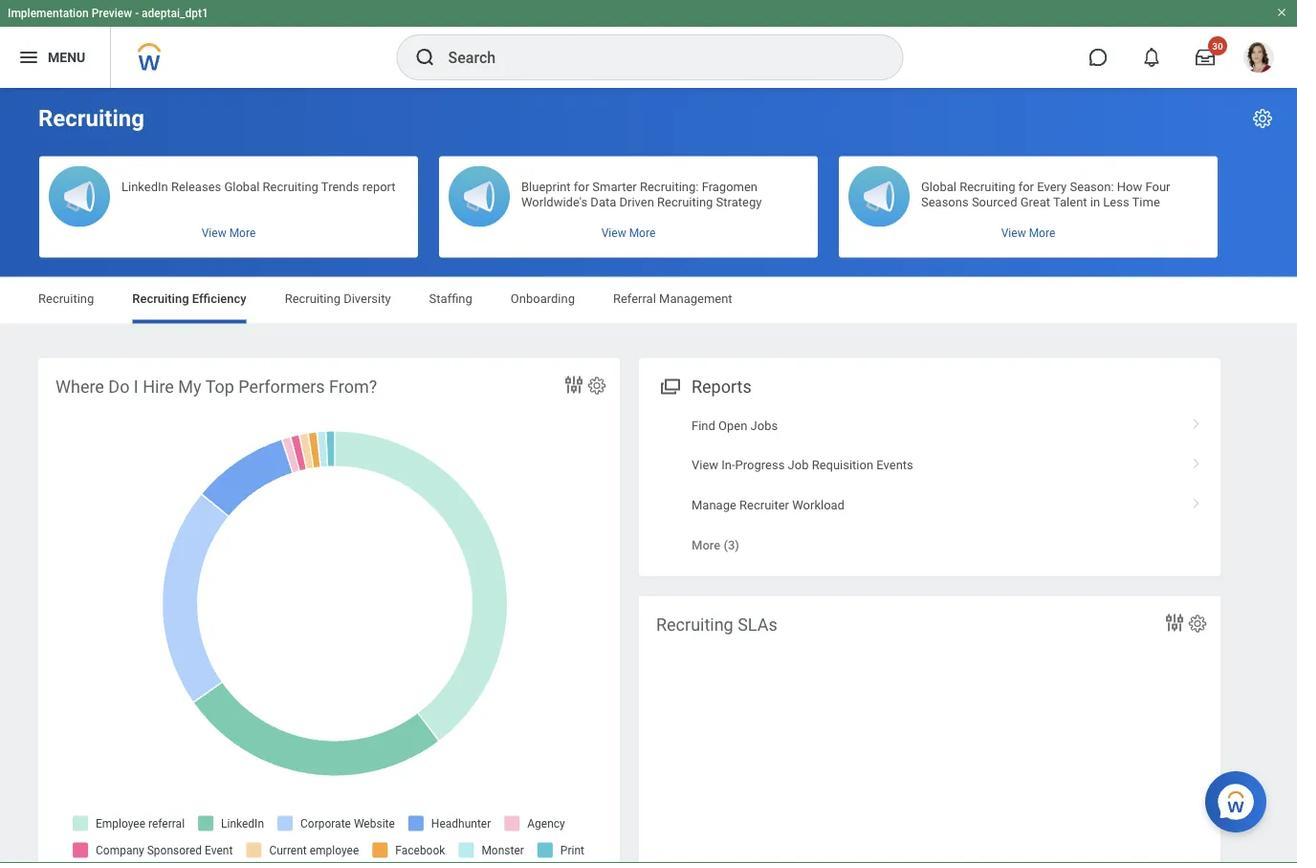 Task type: describe. For each thing, give the bounding box(es) containing it.
recruiter
[[740, 498, 789, 512]]

configure this page image
[[1251, 107, 1274, 130]]

staffing
[[429, 292, 472, 306]]

how
[[1117, 179, 1143, 194]]

management
[[659, 292, 732, 306]]

diversity
[[344, 292, 391, 306]]

global recruiting for every season: how four seasons sourced great talent in less time
[[921, 179, 1171, 209]]

linkedin releases global recruiting trends report
[[122, 179, 396, 194]]

configure recruiting slas image
[[1187, 614, 1208, 635]]

(3)
[[724, 538, 740, 553]]

releases
[[171, 179, 221, 194]]

recruiting down menu
[[38, 105, 144, 132]]

find open jobs link
[[639, 406, 1221, 446]]

great
[[1021, 195, 1051, 209]]

recruiting inside button
[[263, 179, 318, 194]]

justify image
[[17, 46, 40, 69]]

hire
[[143, 377, 174, 397]]

inbox large image
[[1196, 48, 1215, 67]]

jobs
[[751, 419, 778, 433]]

talent
[[1053, 195, 1087, 209]]

sourced
[[972, 195, 1017, 209]]

recruiting slas
[[656, 615, 778, 635]]

top
[[205, 377, 234, 397]]

menu group image
[[656, 373, 682, 398]]

close environment banner image
[[1276, 7, 1288, 18]]

every
[[1037, 179, 1067, 194]]

global inside the global recruiting for every season: how four seasons sourced great talent in less time
[[921, 179, 957, 194]]

recruiting slas element
[[639, 597, 1221, 864]]

configure and view chart data image
[[563, 374, 586, 397]]

Search Workday  search field
[[448, 36, 863, 78]]

smarter
[[593, 179, 637, 194]]

workload
[[792, 498, 845, 512]]

view in-progress job requisition events
[[692, 458, 913, 473]]

performers
[[239, 377, 325, 397]]

recruiting main content
[[0, 88, 1297, 864]]

recruiting inside the global recruiting for every season: how four seasons sourced great talent in less time
[[960, 179, 1016, 194]]

profile logan mcneil image
[[1244, 42, 1274, 77]]

30 button
[[1184, 36, 1227, 78]]

30
[[1212, 40, 1223, 52]]

chevron right image
[[1184, 452, 1209, 471]]

where do i hire my top performers from? element
[[38, 358, 620, 864]]



Task type: vqa. For each thing, say whether or not it's contained in the screenshot.
second menu group 'image' from the bottom of the page
no



Task type: locate. For each thing, give the bounding box(es) containing it.
tab list inside recruiting main content
[[19, 278, 1278, 324]]

from?
[[329, 377, 377, 397]]

2 for from the left
[[1019, 179, 1034, 194]]

more (3)
[[692, 538, 740, 553]]

season:
[[1070, 179, 1114, 194]]

where do i hire my top performers from?
[[55, 377, 377, 397]]

chevron right image for workload
[[1184, 491, 1209, 510]]

for inside the global recruiting for every season: how four seasons sourced great talent in less time
[[1019, 179, 1034, 194]]

recruiting up where
[[38, 292, 94, 306]]

view in-progress job requisition events link
[[639, 446, 1221, 485]]

recruiting left trends
[[263, 179, 318, 194]]

adeptai_dpt1
[[142, 7, 208, 20]]

global up "seasons"
[[921, 179, 957, 194]]

implementation
[[8, 7, 89, 20]]

list containing find open jobs
[[639, 406, 1221, 566]]

linkedin releases global recruiting trends report button
[[39, 156, 418, 258]]

report
[[362, 179, 396, 194]]

blueprint for smarter recruiting: fragomen worldwide's data driven recruiting strategy
[[521, 179, 762, 209]]

do
[[108, 377, 130, 397]]

1 horizontal spatial global
[[921, 179, 957, 194]]

efficiency
[[192, 292, 247, 306]]

recruiting left diversity
[[285, 292, 341, 306]]

list
[[639, 406, 1221, 566]]

1 global from the left
[[224, 179, 260, 194]]

more (3) button
[[692, 537, 740, 554]]

my
[[178, 377, 201, 397]]

configure and view chart data image
[[1163, 612, 1186, 635]]

blueprint
[[521, 179, 571, 194]]

tab list
[[19, 278, 1278, 324]]

1 for from the left
[[574, 179, 589, 194]]

recruiting efficiency
[[132, 292, 247, 306]]

requisition
[[812, 458, 874, 473]]

slas
[[738, 615, 778, 635]]

recruiting:
[[640, 179, 699, 194]]

2 global from the left
[[921, 179, 957, 194]]

trends
[[321, 179, 359, 194]]

global inside linkedin releases global recruiting trends report button
[[224, 179, 260, 194]]

1 chevron right image from the top
[[1184, 412, 1209, 431]]

referral management
[[613, 292, 732, 306]]

configure where do i hire my top performers from? image
[[586, 376, 608, 397]]

menu button
[[0, 27, 110, 88]]

tab list containing recruiting
[[19, 278, 1278, 324]]

open
[[719, 419, 748, 433]]

2 chevron right image from the top
[[1184, 491, 1209, 510]]

chevron right image
[[1184, 412, 1209, 431], [1184, 491, 1209, 510]]

fragomen
[[702, 179, 758, 194]]

recruiting left slas
[[656, 615, 734, 635]]

time
[[1132, 195, 1160, 209]]

events
[[877, 458, 913, 473]]

list inside recruiting main content
[[639, 406, 1221, 566]]

manage recruiter workload
[[692, 498, 845, 512]]

0 horizontal spatial for
[[574, 179, 589, 194]]

view
[[692, 458, 719, 473]]

in
[[1090, 195, 1100, 209]]

more
[[692, 538, 721, 553]]

search image
[[414, 46, 437, 69]]

driven
[[619, 195, 654, 209]]

1 horizontal spatial for
[[1019, 179, 1034, 194]]

1 vertical spatial chevron right image
[[1184, 491, 1209, 510]]

referral
[[613, 292, 656, 306]]

global right releases
[[224, 179, 260, 194]]

progress
[[735, 458, 785, 473]]

seasons
[[921, 195, 969, 209]]

more (3) link
[[639, 525, 1221, 566]]

for up great at the right top of page
[[1019, 179, 1034, 194]]

recruiting left efficiency
[[132, 292, 189, 306]]

menu banner
[[0, 0, 1297, 88]]

recruiting inside blueprint for smarter recruiting: fragomen worldwide's data driven recruiting strategy
[[657, 195, 713, 209]]

recruiting down recruiting:
[[657, 195, 713, 209]]

notifications large image
[[1142, 48, 1161, 67]]

chevron right image for jobs
[[1184, 412, 1209, 431]]

for up worldwide's
[[574, 179, 589, 194]]

implementation preview -   adeptai_dpt1
[[8, 7, 208, 20]]

job
[[788, 458, 809, 473]]

four
[[1146, 179, 1171, 194]]

data
[[591, 195, 616, 209]]

chevron right image inside find open jobs link
[[1184, 412, 1209, 431]]

onboarding
[[511, 292, 575, 306]]

linkedin
[[122, 179, 168, 194]]

global recruiting for every season: how four seasons sourced great talent in less time button
[[839, 156, 1218, 258]]

chevron right image down chevron right image
[[1184, 491, 1209, 510]]

manage
[[692, 498, 737, 512]]

0 vertical spatial chevron right image
[[1184, 412, 1209, 431]]

manage recruiter workload link
[[639, 485, 1221, 525]]

chevron right image up chevron right image
[[1184, 412, 1209, 431]]

global
[[224, 179, 260, 194], [921, 179, 957, 194]]

less
[[1103, 195, 1130, 209]]

blueprint for smarter recruiting: fragomen worldwide's data driven recruiting strategy button
[[439, 156, 818, 258]]

find open jobs
[[692, 419, 778, 433]]

recruiting up sourced on the top right
[[960, 179, 1016, 194]]

preview
[[92, 7, 132, 20]]

0 horizontal spatial global
[[224, 179, 260, 194]]

-
[[135, 7, 139, 20]]

chevron right image inside manage recruiter workload link
[[1184, 491, 1209, 510]]

for inside blueprint for smarter recruiting: fragomen worldwide's data driven recruiting strategy
[[574, 179, 589, 194]]

reports
[[692, 377, 752, 397]]

for
[[574, 179, 589, 194], [1019, 179, 1034, 194]]

find
[[692, 419, 715, 433]]

menu
[[48, 49, 85, 65]]

recruiting diversity
[[285, 292, 391, 306]]

recruiting
[[38, 105, 144, 132], [263, 179, 318, 194], [960, 179, 1016, 194], [657, 195, 713, 209], [38, 292, 94, 306], [132, 292, 189, 306], [285, 292, 341, 306], [656, 615, 734, 635]]

in-
[[722, 458, 735, 473]]

strategy
[[716, 195, 762, 209]]

where
[[55, 377, 104, 397]]

worldwide's
[[521, 195, 588, 209]]

i
[[134, 377, 138, 397]]



